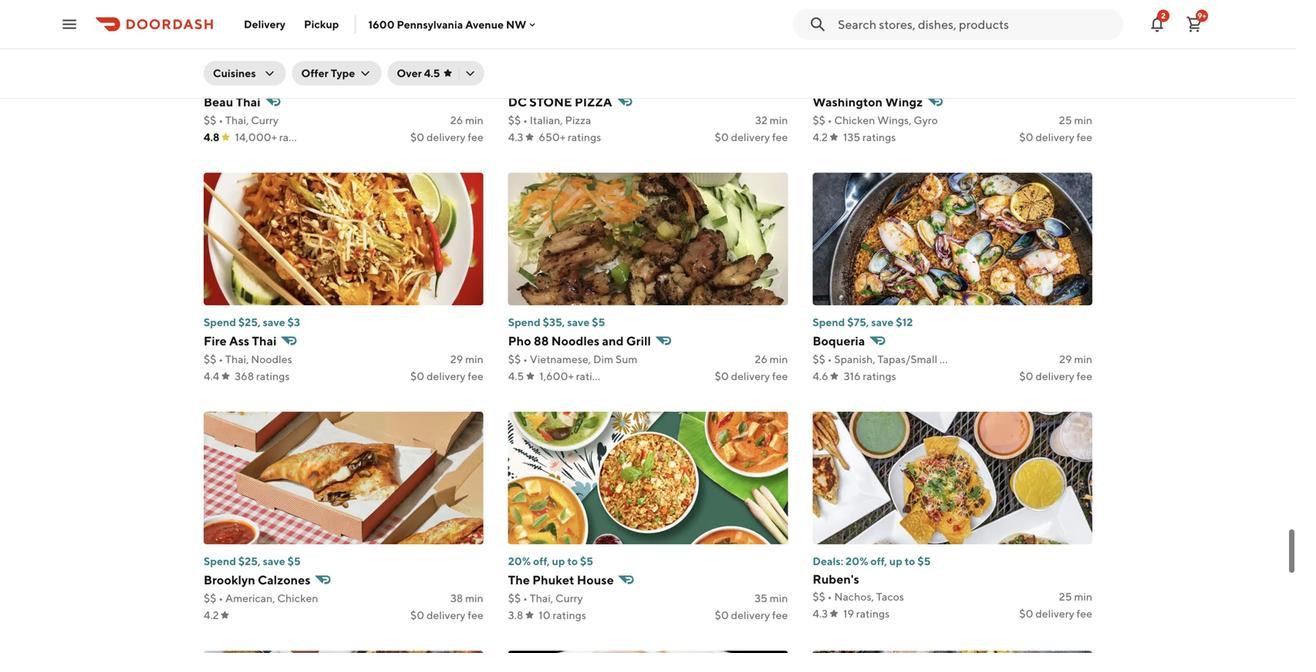 Task type: describe. For each thing, give the bounding box(es) containing it.
• for beau thai
[[219, 114, 223, 127]]

$75,
[[847, 316, 869, 329]]

phuket
[[532, 573, 574, 587]]

$3
[[287, 316, 300, 329]]

min for fire ass thai
[[465, 353, 483, 366]]

ratings for 368 ratings
[[256, 370, 290, 383]]

1,600+
[[539, 370, 574, 383]]

ratings for 135 ratings
[[862, 131, 896, 143]]

to inside deals: 20% off, up to $5 ruben's
[[905, 555, 915, 568]]

9+
[[1198, 11, 1206, 20]]

fee for pho 88 noodles and grill
[[772, 370, 788, 383]]

316
[[844, 370, 861, 383]]

32 min
[[755, 114, 788, 127]]

29 for fire ass thai
[[450, 353, 463, 366]]

$$ • nachos, tacos
[[813, 591, 904, 603]]

4.5 inside button
[[424, 67, 440, 79]]

$5 inside deals: 20% off, up to $5 ruben's
[[917, 555, 931, 568]]

1600 pennsylvania avenue nw
[[368, 18, 526, 31]]

14,000+ ratings
[[235, 131, 313, 143]]

fire ass thai
[[204, 334, 277, 348]]

nachos,
[[834, 591, 874, 603]]

fee for fire ass thai
[[468, 370, 483, 383]]

368 ratings
[[235, 370, 290, 383]]

wings,
[[877, 114, 911, 127]]

delivery for boqueria
[[1035, 370, 1074, 383]]

min for pho 88 noodles and grill
[[770, 353, 788, 366]]

$0 for boqueria
[[1019, 370, 1033, 383]]

stone
[[529, 95, 572, 109]]

dim
[[593, 353, 613, 366]]

$0 delivery fee for pho 88 noodles and grill
[[715, 370, 788, 383]]

25 min for $$ • nachos, tacos
[[1059, 591, 1092, 603]]

$$ for beau thai
[[204, 114, 216, 127]]

curry for thai
[[251, 114, 279, 127]]

over 4.5
[[397, 67, 440, 79]]

dc stone pizza
[[508, 95, 612, 109]]

$0 delivery fee for boqueria
[[1019, 370, 1092, 383]]

38 min
[[450, 592, 483, 605]]

nw
[[506, 18, 526, 31]]

spend $45, save $5
[[204, 77, 301, 89]]

1600
[[368, 18, 395, 31]]

$$ for fire ass thai
[[204, 353, 216, 366]]

• down washington at the top right of page
[[828, 114, 832, 127]]

offer type
[[301, 67, 355, 79]]

$0 for the phuket house
[[715, 609, 729, 622]]

vietnamese,
[[530, 353, 591, 366]]

1 horizontal spatial noodles
[[551, 334, 600, 348]]

pizza
[[565, 114, 591, 127]]

house
[[577, 573, 614, 587]]

avenue
[[465, 18, 504, 31]]

save for brooklyn calzones
[[263, 555, 285, 568]]

$$ • spanish, tapas/small plates
[[813, 353, 970, 366]]

650+ ratings
[[539, 131, 601, 143]]

4.8
[[204, 131, 220, 143]]

1 vertical spatial chicken
[[277, 592, 318, 605]]

4.4
[[204, 370, 219, 383]]

spend $75, save $12
[[813, 316, 913, 329]]

4.3 for 19 ratings
[[813, 608, 828, 620]]

1 vertical spatial thai
[[252, 334, 277, 348]]

29 min for boqueria
[[1059, 353, 1092, 366]]

thai, for ass
[[225, 353, 249, 366]]

88
[[534, 334, 549, 348]]

spend $25, save $5
[[204, 555, 301, 568]]

35
[[755, 592, 768, 605]]

32
[[755, 114, 768, 127]]

open menu image
[[60, 15, 79, 34]]

1 20% from the left
[[508, 555, 531, 568]]

$35,
[[543, 316, 565, 329]]

10 ratings
[[539, 609, 586, 622]]

$5 for 88
[[592, 316, 605, 329]]

offer
[[301, 67, 329, 79]]

$$ • american, chicken
[[204, 592, 318, 605]]

delivery for pho 88 noodles and grill
[[731, 370, 770, 383]]

over
[[397, 67, 422, 79]]

delivery for fire ass thai
[[427, 370, 466, 383]]

• for pho 88 noodles and grill
[[523, 353, 528, 366]]

thai, for phuket
[[530, 592, 553, 605]]

25 min for $$ • chicken wings, gyro
[[1059, 114, 1092, 127]]

ratings for 316 ratings
[[863, 370, 896, 383]]

0 horizontal spatial noodles
[[251, 353, 292, 366]]

368
[[235, 370, 254, 383]]

14,000+
[[235, 131, 277, 143]]

316 ratings
[[844, 370, 896, 383]]

brooklyn
[[204, 573, 255, 587]]

spend for beau thai
[[204, 77, 236, 89]]

ratings for 14,000+ ratings
[[279, 131, 313, 143]]

the
[[508, 573, 530, 587]]

delivery for beau thai
[[427, 131, 466, 143]]

italian,
[[530, 114, 563, 127]]

$0 delivery fee for the phuket house
[[715, 609, 788, 622]]

spend $35, save $5
[[508, 316, 605, 329]]

washington wingz
[[813, 95, 923, 109]]

cuisines button
[[204, 61, 286, 86]]

notification bell image
[[1148, 15, 1166, 34]]

boqueria
[[813, 334, 865, 348]]

spend for fire ass thai
[[204, 316, 236, 329]]

$$ for pho 88 noodles and grill
[[508, 353, 521, 366]]

save for fire ass thai
[[263, 316, 285, 329]]

delivery button
[[235, 12, 295, 37]]

cuisines
[[213, 67, 256, 79]]

9+ button
[[1179, 9, 1210, 40]]

1 to from the left
[[567, 555, 578, 568]]

650+
[[539, 131, 566, 143]]

4.3 for 650+ ratings
[[508, 131, 523, 143]]

the phuket house
[[508, 573, 614, 587]]

1 up from the left
[[552, 555, 565, 568]]

pizza
[[575, 95, 612, 109]]

ass
[[229, 334, 249, 348]]

$0 delivery fee for brooklyn calzones
[[410, 609, 483, 622]]

washington
[[813, 95, 883, 109]]

spanish,
[[834, 353, 875, 366]]

$$ • vietnamese, dim sum
[[508, 353, 637, 366]]

1 off, from the left
[[533, 555, 550, 568]]

deals: 20% off, up to $5 ruben's
[[813, 555, 931, 587]]

26 min for pho 88 noodles and grill
[[755, 353, 788, 366]]

type
[[331, 67, 355, 79]]



Task type: vqa. For each thing, say whether or not it's contained in the screenshot.
ratings corresponding to 1,600+ ratings
yes



Task type: locate. For each thing, give the bounding box(es) containing it.
$$ • thai, curry for phuket
[[508, 592, 583, 605]]

up
[[552, 555, 565, 568], [889, 555, 902, 568]]

wingz
[[885, 95, 923, 109]]

$$ • thai, curry for thai
[[204, 114, 279, 127]]

4.2 left 135
[[813, 131, 828, 143]]

min for brooklyn calzones
[[465, 592, 483, 605]]

2 25 min from the top
[[1059, 591, 1092, 603]]

thai, up 10
[[530, 592, 553, 605]]

ratings right 14,000+
[[279, 131, 313, 143]]

0 vertical spatial 4.5
[[424, 67, 440, 79]]

0 vertical spatial 26
[[450, 114, 463, 127]]

4.6
[[813, 370, 828, 383]]

26 for beau thai
[[450, 114, 463, 127]]

$0 delivery fee for beau thai
[[410, 131, 483, 143]]

up up tacos
[[889, 555, 902, 568]]

1 items, open order cart image
[[1185, 15, 1203, 34]]

brooklyn calzones
[[204, 573, 311, 587]]

save right the $45,
[[263, 77, 286, 89]]

ratings for 19 ratings
[[856, 608, 890, 620]]

ratings down pizza
[[568, 131, 601, 143]]

25 for $$ • nachos, tacos
[[1059, 591, 1072, 603]]

fee for the phuket house
[[772, 609, 788, 622]]

1 29 from the left
[[450, 353, 463, 366]]

beau
[[204, 95, 233, 109]]

0 vertical spatial curry
[[251, 114, 279, 127]]

spend for boqueria
[[813, 316, 845, 329]]

4.2 for $0 delivery fee
[[204, 609, 219, 622]]

$25, up brooklyn calzones at the bottom left
[[238, 555, 261, 568]]

thai
[[236, 95, 261, 109], [252, 334, 277, 348]]

chicken down calzones
[[277, 592, 318, 605]]

1,600+ ratings
[[539, 370, 609, 383]]

1 horizontal spatial 4.3
[[813, 608, 828, 620]]

ratings down dim
[[576, 370, 609, 383]]

0 vertical spatial chicken
[[834, 114, 875, 127]]

ratings right 10
[[553, 609, 586, 622]]

0 horizontal spatial curry
[[251, 114, 279, 127]]

• down the
[[523, 592, 528, 605]]

135
[[843, 131, 860, 143]]

0 horizontal spatial off,
[[533, 555, 550, 568]]

0 horizontal spatial 4.2
[[204, 609, 219, 622]]

2 29 min from the left
[[1059, 353, 1092, 366]]

1 horizontal spatial 4.5
[[508, 370, 524, 383]]

1 horizontal spatial curry
[[555, 592, 583, 605]]

20%
[[508, 555, 531, 568], [846, 555, 868, 568]]

ruben's
[[813, 572, 859, 587]]

0 horizontal spatial chicken
[[277, 592, 318, 605]]

fee for brooklyn calzones
[[468, 609, 483, 622]]

29 min for fire ass thai
[[450, 353, 483, 366]]

1 horizontal spatial off,
[[871, 555, 887, 568]]

thai, for thai
[[225, 114, 249, 127]]

min for the phuket house
[[770, 592, 788, 605]]

• down brooklyn
[[219, 592, 223, 605]]

$0 delivery fee for fire ass thai
[[410, 370, 483, 383]]

1600 pennsylvania avenue nw button
[[368, 18, 539, 31]]

american,
[[225, 592, 275, 605]]

19
[[843, 608, 854, 620]]

1 vertical spatial 25
[[1059, 591, 1072, 603]]

delivery for the phuket house
[[731, 609, 770, 622]]

thai, down ass
[[225, 353, 249, 366]]

20% up ruben's
[[846, 555, 868, 568]]

$0 delivery fee
[[410, 131, 483, 143], [715, 131, 788, 143], [1019, 131, 1092, 143], [410, 370, 483, 383], [715, 370, 788, 383], [1019, 370, 1092, 383], [1019, 608, 1092, 620], [410, 609, 483, 622], [715, 609, 788, 622]]

0 horizontal spatial 26
[[450, 114, 463, 127]]

0 vertical spatial 25
[[1059, 114, 1072, 127]]

• down "fire"
[[219, 353, 223, 366]]

grill
[[626, 334, 651, 348]]

1 vertical spatial 4.5
[[508, 370, 524, 383]]

chicken
[[834, 114, 875, 127], [277, 592, 318, 605]]

$$ • thai, curry down beau thai
[[204, 114, 279, 127]]

gyro
[[914, 114, 938, 127]]

25 for $$ • chicken wings, gyro
[[1059, 114, 1072, 127]]

1 horizontal spatial 26
[[755, 353, 768, 366]]

26 min for beau thai
[[450, 114, 483, 127]]

beau thai
[[204, 95, 261, 109]]

1 vertical spatial $$ • thai, curry
[[508, 592, 583, 605]]

$$ • thai, curry
[[204, 114, 279, 127], [508, 592, 583, 605]]

Store search: begin typing to search for stores available on DoorDash text field
[[838, 16, 1114, 33]]

spend up beau
[[204, 77, 236, 89]]

1 vertical spatial 26 min
[[755, 353, 788, 366]]

save for boqueria
[[871, 316, 894, 329]]

1 vertical spatial 4.3
[[813, 608, 828, 620]]

2 off, from the left
[[871, 555, 887, 568]]

26 for pho 88 noodles and grill
[[755, 353, 768, 366]]

0 horizontal spatial 4.5
[[424, 67, 440, 79]]

0 horizontal spatial $$ • thai, curry
[[204, 114, 279, 127]]

4.5
[[424, 67, 440, 79], [508, 370, 524, 383]]

29 for boqueria
[[1059, 353, 1072, 366]]

1 vertical spatial 26
[[755, 353, 768, 366]]

ratings down the $$ • chicken wings, gyro
[[862, 131, 896, 143]]

$$ for boqueria
[[813, 353, 825, 366]]

38
[[450, 592, 463, 605]]

ratings for 650+ ratings
[[568, 131, 601, 143]]

over 4.5 button
[[387, 61, 484, 86]]

off, up phuket
[[533, 555, 550, 568]]

save left the "$12"
[[871, 316, 894, 329]]

$$ down washington at the top right of page
[[813, 114, 825, 127]]

1 vertical spatial 4.2
[[204, 609, 219, 622]]

ratings right 368
[[256, 370, 290, 383]]

$$ for the phuket house
[[508, 592, 521, 605]]

save for beau thai
[[263, 77, 286, 89]]

$0 for pho 88 noodles and grill
[[715, 370, 729, 383]]

offer type button
[[292, 61, 381, 86]]

0 vertical spatial $$ • thai, curry
[[204, 114, 279, 127]]

delivery
[[427, 131, 466, 143], [731, 131, 770, 143], [1035, 131, 1074, 143], [427, 370, 466, 383], [731, 370, 770, 383], [1035, 370, 1074, 383], [1035, 608, 1074, 620], [427, 609, 466, 622], [731, 609, 770, 622]]

chicken up 135
[[834, 114, 875, 127]]

noodles up the $$ • vietnamese, dim sum
[[551, 334, 600, 348]]

$$ down dc
[[508, 114, 521, 127]]

0 vertical spatial noodles
[[551, 334, 600, 348]]

min
[[465, 114, 483, 127], [770, 114, 788, 127], [1074, 114, 1092, 127], [465, 353, 483, 366], [770, 353, 788, 366], [1074, 353, 1092, 366], [1074, 591, 1092, 603], [465, 592, 483, 605], [770, 592, 788, 605]]

fire
[[204, 334, 227, 348]]

2 25 from the top
[[1059, 591, 1072, 603]]

• for brooklyn calzones
[[219, 592, 223, 605]]

• for boqueria
[[828, 353, 832, 366]]

1 horizontal spatial to
[[905, 555, 915, 568]]

ratings down $$ • spanish, tapas/small plates
[[863, 370, 896, 383]]

2 vertical spatial thai,
[[530, 592, 553, 605]]

deals:
[[813, 555, 843, 568]]

save up pho 88 noodles and grill on the bottom of the page
[[567, 316, 590, 329]]

delivery
[[244, 18, 285, 30]]

$25,
[[238, 316, 261, 329], [238, 555, 261, 568]]

• down ruben's
[[828, 591, 832, 603]]

$25, up fire ass thai
[[238, 316, 261, 329]]

0 vertical spatial $25,
[[238, 316, 261, 329]]

$25, for calzones
[[238, 555, 261, 568]]

pennsylvania
[[397, 18, 463, 31]]

$$ • thai, noodles
[[204, 353, 292, 366]]

2 up from the left
[[889, 555, 902, 568]]

save for pho 88 noodles and grill
[[567, 316, 590, 329]]

off, inside deals: 20% off, up to $5 ruben's
[[871, 555, 887, 568]]

$0 for fire ass thai
[[410, 370, 424, 383]]

3.8
[[508, 609, 523, 622]]

1 29 min from the left
[[450, 353, 483, 366]]

0 vertical spatial thai,
[[225, 114, 249, 127]]

10
[[539, 609, 551, 622]]

• for fire ass thai
[[219, 353, 223, 366]]

0 horizontal spatial 20%
[[508, 555, 531, 568]]

pho
[[508, 334, 531, 348]]

$$ up 4.6 on the bottom of the page
[[813, 353, 825, 366]]

ratings for 10 ratings
[[553, 609, 586, 622]]

$$ up 4.4
[[204, 353, 216, 366]]

4.2 down brooklyn
[[204, 609, 219, 622]]

2 to from the left
[[905, 555, 915, 568]]

0 vertical spatial 26 min
[[450, 114, 483, 127]]

$$ up 4.8
[[204, 114, 216, 127]]

fee for boqueria
[[1077, 370, 1092, 383]]

$$ down brooklyn
[[204, 592, 216, 605]]

min for boqueria
[[1074, 353, 1092, 366]]

135 ratings
[[843, 131, 896, 143]]

noodles up 368 ratings
[[251, 353, 292, 366]]

pickup
[[304, 18, 339, 30]]

• up 4.6 on the bottom of the page
[[828, 353, 832, 366]]

pickup button
[[295, 12, 348, 37]]

1 vertical spatial curry
[[555, 592, 583, 605]]

$$ down ruben's
[[813, 591, 825, 603]]

1 horizontal spatial up
[[889, 555, 902, 568]]

and
[[602, 334, 624, 348]]

0 vertical spatial 4.3
[[508, 131, 523, 143]]

spend up pho at the left
[[508, 316, 541, 329]]

$5 for calzones
[[287, 555, 301, 568]]

1 horizontal spatial 26 min
[[755, 353, 788, 366]]

25
[[1059, 114, 1072, 127], [1059, 591, 1072, 603]]

•
[[219, 114, 223, 127], [523, 114, 528, 127], [828, 114, 832, 127], [219, 353, 223, 366], [523, 353, 528, 366], [828, 353, 832, 366], [828, 591, 832, 603], [219, 592, 223, 605], [523, 592, 528, 605]]

spend for brooklyn calzones
[[204, 555, 236, 568]]

1 horizontal spatial 29 min
[[1059, 353, 1092, 366]]

$$ down pho at the left
[[508, 353, 521, 366]]

$$ • thai, curry up 10
[[508, 592, 583, 605]]

curry for phuket
[[555, 592, 583, 605]]

spend for pho 88 noodles and grill
[[508, 316, 541, 329]]

4.5 down pho at the left
[[508, 370, 524, 383]]

tapas/small
[[878, 353, 937, 366]]

to
[[567, 555, 578, 568], [905, 555, 915, 568]]

2
[[1161, 11, 1166, 20]]

35 min
[[755, 592, 788, 605]]

$45,
[[238, 77, 261, 89]]

1 25 from the top
[[1059, 114, 1072, 127]]

off, up tacos
[[871, 555, 887, 568]]

1 horizontal spatial 29
[[1059, 353, 1072, 366]]

thai down spend $25, save $3
[[252, 334, 277, 348]]

spend up "fire"
[[204, 316, 236, 329]]

0 horizontal spatial up
[[552, 555, 565, 568]]

$$ for brooklyn calzones
[[204, 592, 216, 605]]

0 horizontal spatial 29 min
[[450, 353, 483, 366]]

$0 for brooklyn calzones
[[410, 609, 424, 622]]

1 25 min from the top
[[1059, 114, 1092, 127]]

dc
[[508, 95, 527, 109]]

delivery for brooklyn calzones
[[427, 609, 466, 622]]

1 vertical spatial 25 min
[[1059, 591, 1092, 603]]

up inside deals: 20% off, up to $5 ruben's
[[889, 555, 902, 568]]

curry up 14,000+
[[251, 114, 279, 127]]

$0
[[410, 131, 424, 143], [715, 131, 729, 143], [1019, 131, 1033, 143], [410, 370, 424, 383], [715, 370, 729, 383], [1019, 370, 1033, 383], [1019, 608, 1033, 620], [410, 609, 424, 622], [715, 609, 729, 622]]

1 vertical spatial $25,
[[238, 555, 261, 568]]

0 vertical spatial 25 min
[[1059, 114, 1092, 127]]

1 vertical spatial thai,
[[225, 353, 249, 366]]

1 $25, from the top
[[238, 316, 261, 329]]

0 vertical spatial thai
[[236, 95, 261, 109]]

calzones
[[258, 573, 311, 587]]

pho 88 noodles and grill
[[508, 334, 651, 348]]

$$ • chicken wings, gyro
[[813, 114, 938, 127]]

thai, down beau thai
[[225, 114, 249, 127]]

1 horizontal spatial 4.2
[[813, 131, 828, 143]]

fee for beau thai
[[468, 131, 483, 143]]

thai,
[[225, 114, 249, 127], [225, 353, 249, 366], [530, 592, 553, 605]]

4.3
[[508, 131, 523, 143], [813, 608, 828, 620]]

1 horizontal spatial 20%
[[846, 555, 868, 568]]

20% off, up to $5
[[508, 555, 593, 568]]

1 horizontal spatial $$ • thai, curry
[[508, 592, 583, 605]]

4.2 for 135 ratings
[[813, 131, 828, 143]]

$12
[[896, 316, 913, 329]]

4.3 left 19
[[813, 608, 828, 620]]

• down pho at the left
[[523, 353, 528, 366]]

0 horizontal spatial 4.3
[[508, 131, 523, 143]]

spend up the boqueria
[[813, 316, 845, 329]]

• down beau
[[219, 114, 223, 127]]

2 20% from the left
[[846, 555, 868, 568]]

spend up brooklyn
[[204, 555, 236, 568]]

$$ • italian, pizza
[[508, 114, 591, 127]]

$5 for thai
[[288, 77, 301, 89]]

• down dc
[[523, 114, 528, 127]]

ratings down $$ • nachos, tacos
[[856, 608, 890, 620]]

• for the phuket house
[[523, 592, 528, 605]]

sum
[[615, 353, 637, 366]]

1 horizontal spatial chicken
[[834, 114, 875, 127]]

0 horizontal spatial 29
[[450, 353, 463, 366]]

4.5 right over
[[424, 67, 440, 79]]

thai down the $45,
[[236, 95, 261, 109]]

4.3 down dc
[[508, 131, 523, 143]]

2 $25, from the top
[[238, 555, 261, 568]]

19 ratings
[[843, 608, 890, 620]]

0 vertical spatial 4.2
[[813, 131, 828, 143]]

20% inside deals: 20% off, up to $5 ruben's
[[846, 555, 868, 568]]

$5
[[288, 77, 301, 89], [592, 316, 605, 329], [287, 555, 301, 568], [580, 555, 593, 568], [917, 555, 931, 568]]

min for beau thai
[[465, 114, 483, 127]]

save left $3
[[263, 316, 285, 329]]

save up calzones
[[263, 555, 285, 568]]

plates
[[940, 353, 970, 366]]

29
[[450, 353, 463, 366], [1059, 353, 1072, 366]]

2 29 from the left
[[1059, 353, 1072, 366]]

20% up the
[[508, 555, 531, 568]]

1 vertical spatial noodles
[[251, 353, 292, 366]]

spend $25, save $3
[[204, 316, 300, 329]]

$25, for ass
[[238, 316, 261, 329]]

0 horizontal spatial to
[[567, 555, 578, 568]]

off,
[[533, 555, 550, 568], [871, 555, 887, 568]]

up up the phuket house
[[552, 555, 565, 568]]

$$ up "3.8"
[[508, 592, 521, 605]]

ratings for 1,600+ ratings
[[576, 370, 609, 383]]

0 horizontal spatial 26 min
[[450, 114, 483, 127]]

$0 for beau thai
[[410, 131, 424, 143]]

curry up 10 ratings
[[555, 592, 583, 605]]



